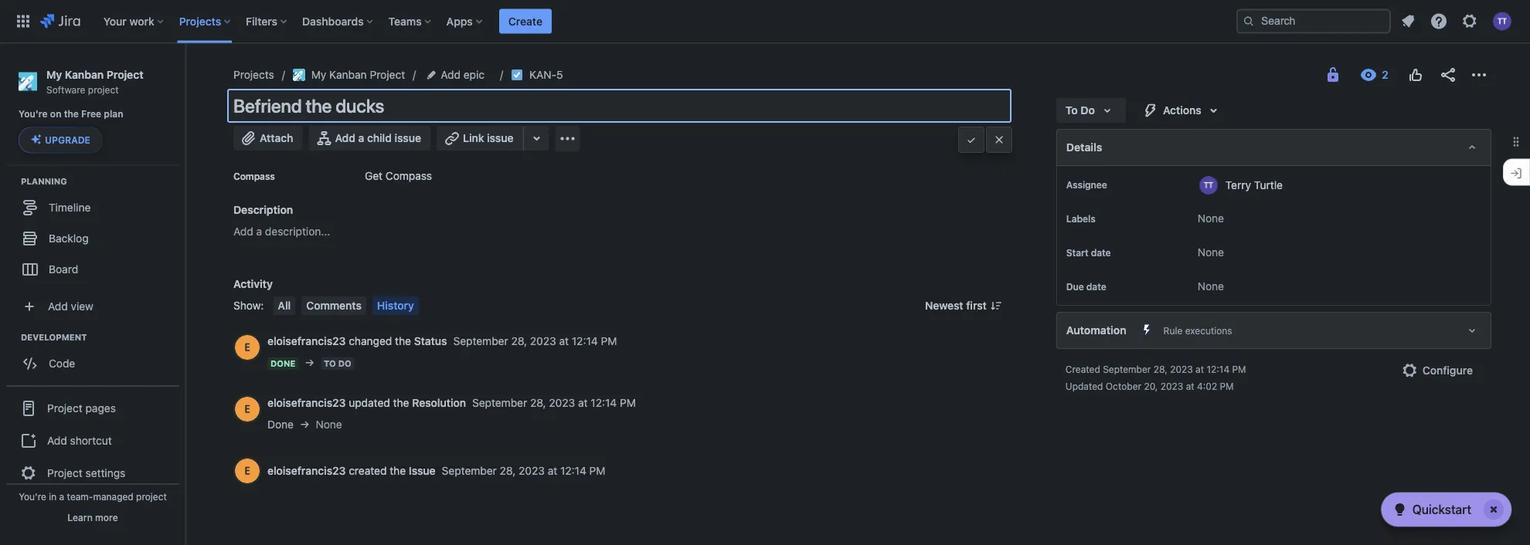 Task type: locate. For each thing, give the bounding box(es) containing it.
create
[[509, 15, 543, 27]]

project up in
[[47, 467, 83, 480]]

0 horizontal spatial compass
[[233, 171, 275, 182]]

project up plan
[[88, 84, 119, 95]]

1 horizontal spatial kanban
[[329, 68, 367, 81]]

projects left my kanban project icon
[[233, 68, 274, 81]]

configure link
[[1392, 359, 1483, 383]]

Befriend the ducks text field
[[227, 89, 1012, 123]]

1 vertical spatial to
[[324, 359, 336, 369]]

actions
[[1163, 104, 1202, 117]]

the left issue
[[390, 465, 406, 478]]

do
[[1081, 104, 1095, 117], [338, 359, 351, 369]]

you're
[[19, 109, 48, 120], [19, 492, 46, 502]]

attach button
[[233, 126, 303, 151]]

project up add shortcut
[[47, 402, 83, 415]]

0 horizontal spatial to do
[[324, 359, 351, 369]]

compass right get
[[386, 170, 432, 182]]

free
[[81, 109, 101, 120]]

2 horizontal spatial a
[[358, 132, 364, 145]]

my kanban project software project
[[46, 68, 143, 95]]

cancel summary image
[[993, 134, 1006, 146]]

add left epic
[[441, 68, 461, 81]]

1 horizontal spatial a
[[256, 225, 262, 238]]

planning group
[[8, 175, 185, 289]]

at
[[559, 335, 569, 348], [1196, 364, 1204, 375], [1186, 381, 1195, 392], [578, 397, 588, 410], [548, 465, 558, 478]]

history
[[377, 300, 414, 312]]

my up software
[[46, 68, 62, 81]]

comments button
[[302, 297, 366, 315]]

add shortcut
[[47, 434, 112, 447]]

to up details
[[1066, 104, 1078, 117]]

0 vertical spatial project
[[88, 84, 119, 95]]

september right issue
[[442, 465, 497, 478]]

updated
[[1066, 381, 1103, 392]]

1 horizontal spatial issue
[[487, 132, 514, 145]]

1 horizontal spatial my
[[311, 68, 326, 81]]

my right my kanban project icon
[[311, 68, 326, 81]]

add for add shortcut
[[47, 434, 67, 447]]

date right due
[[1087, 281, 1107, 292]]

pm for eloisefrancis23 created the issue september 28, 2023 at 12:14 pm
[[590, 465, 606, 478]]

compass up description
[[233, 171, 275, 182]]

my inside my kanban project software project
[[46, 68, 62, 81]]

my kanban project image
[[293, 69, 305, 81]]

eloisefrancis23 left "created"
[[267, 465, 346, 478]]

the right on
[[64, 109, 79, 120]]

1 horizontal spatial do
[[1081, 104, 1095, 117]]

details element
[[1057, 129, 1492, 166]]

kanban for my kanban project software project
[[65, 68, 104, 81]]

learn
[[68, 513, 93, 523]]

eloisefrancis23 down all button
[[267, 335, 346, 348]]

created september 28, 2023 at 12:14 pm updated october 20, 2023 at 4:02 pm
[[1066, 364, 1247, 392]]

at for eloisefrancis23 changed the status september 28, 2023 at 12:14 pm
[[559, 335, 569, 348]]

newest first image
[[990, 300, 1002, 312]]

link
[[463, 132, 484, 145]]

at for eloisefrancis23 updated the resolution september 28, 2023 at 12:14 pm
[[578, 397, 588, 410]]

0 horizontal spatial my
[[46, 68, 62, 81]]

timeline
[[49, 201, 91, 214]]

do down changed on the bottom of the page
[[338, 359, 351, 369]]

1 horizontal spatial projects
[[233, 68, 274, 81]]

september
[[453, 335, 508, 348], [1103, 364, 1151, 375], [472, 397, 527, 410], [442, 465, 497, 478]]

none
[[1198, 212, 1225, 225], [1198, 246, 1225, 259], [1198, 280, 1225, 293], [316, 419, 342, 431]]

28, for eloisefrancis23 changed the status september 28, 2023 at 12:14 pm
[[511, 335, 527, 348]]

newest first button
[[916, 297, 1012, 315]]

apps button
[[442, 9, 488, 34]]

projects inside dropdown button
[[179, 15, 221, 27]]

1 horizontal spatial project
[[136, 492, 167, 502]]

20,
[[1144, 381, 1158, 392]]

appswitcher icon image
[[14, 12, 32, 31]]

project
[[106, 68, 143, 81], [370, 68, 405, 81], [47, 402, 83, 415], [47, 467, 83, 480]]

2023 for eloisefrancis23 updated the resolution september 28, 2023 at 12:14 pm
[[549, 397, 575, 410]]

projects link
[[233, 66, 274, 84]]

0 vertical spatial eloisefrancis23
[[267, 335, 346, 348]]

1 vertical spatial projects
[[233, 68, 274, 81]]

show:
[[233, 300, 264, 312]]

1 vertical spatial you're
[[19, 492, 46, 502]]

get compass
[[365, 170, 432, 182]]

0 horizontal spatial issue
[[395, 132, 421, 145]]

my kanban project link
[[293, 66, 405, 84]]

28,
[[511, 335, 527, 348], [1154, 364, 1168, 375], [530, 397, 546, 410], [500, 465, 516, 478]]

add inside popup button
[[441, 68, 461, 81]]

2 kanban from the left
[[329, 68, 367, 81]]

eloisefrancis23 updated the resolution september 28, 2023 at 12:14 pm
[[267, 397, 636, 410]]

date right start
[[1091, 247, 1111, 258]]

activity
[[233, 278, 273, 291]]

Search field
[[1237, 9, 1391, 34]]

date
[[1091, 247, 1111, 258], [1087, 281, 1107, 292]]

project right managed
[[136, 492, 167, 502]]

12:14 for eloisefrancis23 created the issue september 28, 2023 at 12:14 pm
[[560, 465, 587, 478]]

date for start date
[[1091, 247, 1111, 258]]

1 you're from the top
[[19, 109, 48, 120]]

0 vertical spatial do
[[1081, 104, 1095, 117]]

2 my from the left
[[311, 68, 326, 81]]

eloisefrancis23 left updated
[[267, 397, 346, 410]]

upgrade
[[45, 135, 90, 146]]

group
[[6, 385, 179, 495]]

your work
[[103, 15, 154, 27]]

a
[[358, 132, 364, 145], [256, 225, 262, 238], [59, 492, 64, 502]]

a for description...
[[256, 225, 262, 238]]

to
[[1066, 104, 1078, 117], [324, 359, 336, 369]]

0 vertical spatial a
[[358, 132, 364, 145]]

add for add a child issue
[[335, 132, 356, 145]]

the for created
[[390, 465, 406, 478]]

executions
[[1186, 325, 1233, 336]]

help image
[[1430, 12, 1449, 31]]

1 kanban from the left
[[65, 68, 104, 81]]

september up october
[[1103, 364, 1151, 375]]

planning image
[[2, 172, 21, 190]]

2023 for eloisefrancis23 created the issue september 28, 2023 at 12:14 pm
[[519, 465, 545, 478]]

1 my from the left
[[46, 68, 62, 81]]

comments
[[306, 300, 362, 312]]

project down teams
[[370, 68, 405, 81]]

banner
[[0, 0, 1531, 43]]

software
[[46, 84, 85, 95]]

issue right link
[[487, 132, 514, 145]]

a left child
[[358, 132, 364, 145]]

start date
[[1067, 247, 1111, 258]]

group containing project pages
[[6, 385, 179, 495]]

changed
[[349, 335, 392, 348]]

a down description
[[256, 225, 262, 238]]

1 vertical spatial a
[[256, 225, 262, 238]]

october
[[1106, 381, 1142, 392]]

add shortcut button
[[6, 425, 179, 456]]

28, for eloisefrancis23 created the issue september 28, 2023 at 12:14 pm
[[500, 465, 516, 478]]

newest first
[[925, 300, 987, 312]]

actions button
[[1132, 98, 1233, 123]]

1 vertical spatial date
[[1087, 281, 1107, 292]]

0 vertical spatial you're
[[19, 109, 48, 120]]

1 horizontal spatial to
[[1066, 104, 1078, 117]]

pm
[[601, 335, 617, 348], [1233, 364, 1247, 375], [1220, 381, 1234, 392], [620, 397, 636, 410], [590, 465, 606, 478]]

0 vertical spatial date
[[1091, 247, 1111, 258]]

the for updated
[[393, 397, 409, 410]]

0 horizontal spatial projects
[[179, 15, 221, 27]]

a right in
[[59, 492, 64, 502]]

0 vertical spatial to
[[1066, 104, 1078, 117]]

to do inside to do dropdown button
[[1066, 104, 1095, 117]]

september right resolution at the left bottom of the page
[[472, 397, 527, 410]]

0 vertical spatial to do
[[1066, 104, 1095, 117]]

project up plan
[[106, 68, 143, 81]]

a inside button
[[358, 132, 364, 145]]

link web pages and more image
[[528, 129, 546, 148]]

work
[[129, 15, 154, 27]]

the left status
[[395, 335, 411, 348]]

kanban up software
[[65, 68, 104, 81]]

project
[[88, 84, 119, 95], [136, 492, 167, 502]]

12:14 for eloisefrancis23 updated the resolution september 28, 2023 at 12:14 pm
[[591, 397, 617, 410]]

kanban for my kanban project
[[329, 68, 367, 81]]

0 horizontal spatial project
[[88, 84, 119, 95]]

2 vertical spatial eloisefrancis23
[[267, 465, 346, 478]]

the for on
[[64, 109, 79, 120]]

do up details
[[1081, 104, 1095, 117]]

to do down changed on the bottom of the page
[[324, 359, 351, 369]]

kanban inside my kanban project software project
[[65, 68, 104, 81]]

due
[[1067, 281, 1084, 292]]

menu bar
[[270, 297, 422, 315]]

add left shortcut at bottom left
[[47, 434, 67, 447]]

project inside my kanban project link
[[370, 68, 405, 81]]

3 eloisefrancis23 from the top
[[267, 465, 346, 478]]

2 vertical spatial a
[[59, 492, 64, 502]]

0 horizontal spatial a
[[59, 492, 64, 502]]

jira image
[[40, 12, 80, 31], [40, 12, 80, 31]]

add inside dropdown button
[[48, 300, 68, 313]]

issue right child
[[395, 132, 421, 145]]

kanban right my kanban project icon
[[329, 68, 367, 81]]

status
[[414, 335, 447, 348]]

september inside created september 28, 2023 at 12:14 pm updated october 20, 2023 at 4:02 pm
[[1103, 364, 1151, 375]]

teams
[[389, 15, 422, 27]]

2 eloisefrancis23 from the top
[[267, 397, 346, 410]]

add down description
[[233, 225, 253, 238]]

eloisefrancis23 changed the status september 28, 2023 at 12:14 pm
[[267, 335, 617, 348]]

details
[[1067, 141, 1103, 154]]

rule executions
[[1164, 325, 1233, 336]]

done
[[271, 359, 296, 369], [267, 419, 294, 431]]

project inside my kanban project software project
[[88, 84, 119, 95]]

quickstart
[[1413, 503, 1472, 518]]

to do up details
[[1066, 104, 1095, 117]]

1 horizontal spatial to do
[[1066, 104, 1095, 117]]

2 you're from the top
[[19, 492, 46, 502]]

to down "comments" button
[[324, 359, 336, 369]]

september right status
[[453, 335, 508, 348]]

add left view
[[48, 300, 68, 313]]

vote options: no one has voted for this issue yet. image
[[1407, 66, 1425, 84]]

you're left on
[[19, 109, 48, 120]]

1 eloisefrancis23 from the top
[[267, 335, 346, 348]]

the
[[64, 109, 79, 120], [395, 335, 411, 348], [393, 397, 409, 410], [390, 465, 406, 478]]

eloisefrancis23 for eloisefrancis23 updated the resolution september 28, 2023 at 12:14 pm
[[267, 397, 346, 410]]

eloisefrancis23
[[267, 335, 346, 348], [267, 397, 346, 410], [267, 465, 346, 478]]

add left child
[[335, 132, 356, 145]]

issue
[[395, 132, 421, 145], [487, 132, 514, 145]]

banner containing your work
[[0, 0, 1531, 43]]

0 vertical spatial projects
[[179, 15, 221, 27]]

0 horizontal spatial kanban
[[65, 68, 104, 81]]

1 vertical spatial do
[[338, 359, 351, 369]]

board link
[[8, 254, 178, 285]]

my
[[46, 68, 62, 81], [311, 68, 326, 81]]

the right updated
[[393, 397, 409, 410]]

you're for you're in a team-managed project
[[19, 492, 46, 502]]

code link
[[8, 348, 178, 379]]

1 vertical spatial eloisefrancis23
[[267, 397, 346, 410]]

projects up sidebar navigation icon
[[179, 15, 221, 27]]

all
[[278, 300, 291, 312]]

eloisefrancis23 for eloisefrancis23 created the issue september 28, 2023 at 12:14 pm
[[267, 465, 346, 478]]

you're left in
[[19, 492, 46, 502]]

4:02
[[1197, 381, 1218, 392]]

project pages
[[47, 402, 116, 415]]

kanban
[[65, 68, 104, 81], [329, 68, 367, 81]]



Task type: vqa. For each thing, say whether or not it's contained in the screenshot.
reCAPTCHA
no



Task type: describe. For each thing, give the bounding box(es) containing it.
development
[[21, 332, 87, 342]]

shortcut
[[70, 434, 112, 447]]

on
[[50, 109, 61, 120]]

actions image
[[1470, 66, 1489, 84]]

development image
[[2, 328, 21, 347]]

28, for eloisefrancis23 updated the resolution september 28, 2023 at 12:14 pm
[[530, 397, 546, 410]]

plan
[[104, 109, 123, 120]]

description...
[[265, 225, 330, 238]]

add for add epic
[[441, 68, 461, 81]]

description
[[233, 204, 293, 216]]

backlog
[[49, 232, 89, 245]]

automation
[[1067, 324, 1127, 337]]

link issue button
[[437, 126, 525, 151]]

search image
[[1243, 15, 1255, 27]]

epic
[[464, 68, 485, 81]]

copy link to issue image
[[560, 68, 572, 80]]

apps
[[447, 15, 473, 27]]

notifications image
[[1399, 12, 1418, 31]]

project inside project settings link
[[47, 467, 83, 480]]

my for my kanban project
[[311, 68, 326, 81]]

get
[[365, 170, 383, 182]]

created
[[349, 465, 387, 478]]

add a child issue
[[335, 132, 421, 145]]

quickstart button
[[1382, 493, 1512, 527]]

terry
[[1226, 179, 1252, 191]]

share image
[[1439, 66, 1458, 84]]

project settings
[[47, 467, 125, 480]]

learn more
[[68, 513, 118, 523]]

filters
[[246, 15, 278, 27]]

28, inside created september 28, 2023 at 12:14 pm updated october 20, 2023 at 4:02 pm
[[1154, 364, 1168, 375]]

newest
[[925, 300, 964, 312]]

do inside to do dropdown button
[[1081, 104, 1095, 117]]

my kanban project
[[311, 68, 405, 81]]

0 horizontal spatial to
[[324, 359, 336, 369]]

september for eloisefrancis23 updated the resolution september 28, 2023 at 12:14 pm
[[472, 397, 527, 410]]

1 issue from the left
[[395, 132, 421, 145]]

projects for projects dropdown button in the left of the page
[[179, 15, 221, 27]]

project inside my kanban project software project
[[106, 68, 143, 81]]

add epic
[[441, 68, 485, 81]]

updated
[[349, 397, 390, 410]]

add view button
[[9, 291, 176, 322]]

kan-5
[[530, 68, 563, 81]]

pages
[[85, 402, 116, 415]]

at for eloisefrancis23 created the issue september 28, 2023 at 12:14 pm
[[548, 465, 558, 478]]

link issue
[[463, 132, 514, 145]]

pm for eloisefrancis23 changed the status september 28, 2023 at 12:14 pm
[[601, 335, 617, 348]]

sidebar navigation image
[[169, 62, 203, 93]]

you're on the free plan
[[19, 109, 123, 120]]

1 horizontal spatial compass
[[386, 170, 432, 182]]

to do button
[[1057, 98, 1126, 123]]

settings image
[[1461, 12, 1480, 31]]

1 vertical spatial project
[[136, 492, 167, 502]]

date for due date
[[1087, 281, 1107, 292]]

learn more button
[[68, 512, 118, 524]]

due date
[[1067, 281, 1107, 292]]

automation element
[[1057, 312, 1492, 349]]

code
[[49, 357, 75, 370]]

your
[[103, 15, 127, 27]]

5
[[557, 68, 563, 81]]

attach
[[260, 132, 293, 145]]

your profile and settings image
[[1494, 12, 1512, 31]]

kan-
[[530, 68, 557, 81]]

kan-5 link
[[530, 66, 563, 84]]

september for eloisefrancis23 created the issue september 28, 2023 at 12:14 pm
[[442, 465, 497, 478]]

add for add view
[[48, 300, 68, 313]]

add app image
[[559, 129, 577, 148]]

create button
[[499, 9, 552, 34]]

teams button
[[384, 9, 437, 34]]

projects for projects link
[[233, 68, 274, 81]]

12:14 inside created september 28, 2023 at 12:14 pm updated october 20, 2023 at 4:02 pm
[[1207, 364, 1230, 375]]

eloisefrancis23 created the issue september 28, 2023 at 12:14 pm
[[267, 465, 606, 478]]

development group
[[8, 331, 185, 384]]

add for add a description...
[[233, 225, 253, 238]]

my for my kanban project software project
[[46, 68, 62, 81]]

confirm summary image
[[965, 134, 978, 146]]

start
[[1067, 247, 1089, 258]]

add a child issue button
[[309, 126, 431, 151]]

settings
[[85, 467, 125, 480]]

in
[[49, 492, 57, 502]]

task image
[[511, 69, 523, 81]]

primary element
[[9, 0, 1237, 43]]

upgrade button
[[19, 128, 102, 153]]

labels pin to top. only you can see pinned fields. image
[[1099, 213, 1111, 225]]

view
[[71, 300, 93, 313]]

rule
[[1164, 325, 1183, 336]]

issue
[[409, 465, 436, 478]]

history button
[[373, 297, 419, 315]]

1 vertical spatial to do
[[324, 359, 351, 369]]

2023 for eloisefrancis23 changed the status september 28, 2023 at 12:14 pm
[[530, 335, 556, 348]]

dismiss quickstart image
[[1482, 498, 1507, 523]]

configure
[[1423, 364, 1473, 377]]

eloisefrancis23 for eloisefrancis23 changed the status september 28, 2023 at 12:14 pm
[[267, 335, 346, 348]]

assignee pin to top. only you can see pinned fields. image
[[1111, 179, 1123, 191]]

assignee
[[1067, 179, 1108, 190]]

all button
[[273, 297, 295, 315]]

terry turtle
[[1226, 179, 1283, 191]]

created
[[1066, 364, 1101, 375]]

12:14 for eloisefrancis23 changed the status september 28, 2023 at 12:14 pm
[[572, 335, 598, 348]]

planning
[[21, 176, 67, 186]]

0 horizontal spatial do
[[338, 359, 351, 369]]

more
[[95, 513, 118, 523]]

dashboards button
[[298, 9, 379, 34]]

pm for eloisefrancis23 updated the resolution september 28, 2023 at 12:14 pm
[[620, 397, 636, 410]]

project pages link
[[6, 391, 179, 425]]

your work button
[[99, 9, 170, 34]]

child
[[367, 132, 392, 145]]

a for child
[[358, 132, 364, 145]]

the for changed
[[395, 335, 411, 348]]

to inside dropdown button
[[1066, 104, 1078, 117]]

0 vertical spatial done
[[271, 359, 296, 369]]

filters button
[[241, 9, 293, 34]]

1 vertical spatial done
[[267, 419, 294, 431]]

board
[[49, 263, 78, 276]]

dashboards
[[302, 15, 364, 27]]

projects button
[[175, 9, 237, 34]]

you're in a team-managed project
[[19, 492, 167, 502]]

menu bar containing all
[[270, 297, 422, 315]]

september for eloisefrancis23 changed the status september 28, 2023 at 12:14 pm
[[453, 335, 508, 348]]

check image
[[1391, 501, 1410, 519]]

managed
[[93, 492, 133, 502]]

you're for you're on the free plan
[[19, 109, 48, 120]]

project settings link
[[6, 456, 179, 490]]

project inside project pages link
[[47, 402, 83, 415]]

2 issue from the left
[[487, 132, 514, 145]]



